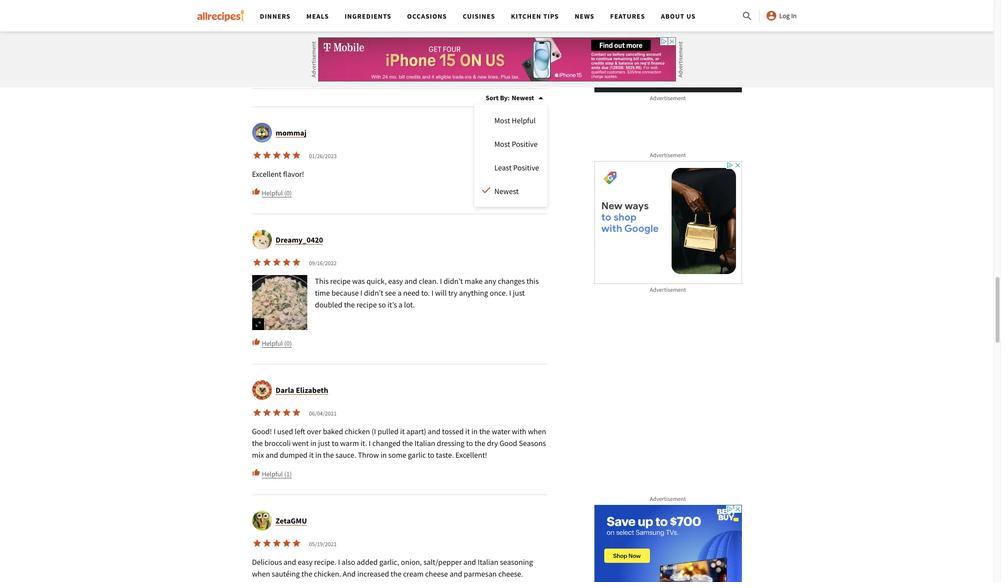 Task type: locate. For each thing, give the bounding box(es) containing it.
0 horizontal spatial italian
[[415, 439, 435, 449]]

to
[[394, 8, 401, 18], [332, 439, 339, 449], [466, 439, 473, 449], [428, 451, 434, 460]]

just down changes
[[513, 288, 525, 298]]

positive down 'most helpful' button
[[512, 139, 538, 149]]

0 vertical spatial thumb up image
[[252, 338, 260, 346]]

good
[[302, 20, 318, 30]]

i
[[276, 0, 278, 6], [440, 276, 442, 286], [360, 288, 362, 298], [431, 288, 434, 298], [509, 288, 511, 298], [274, 427, 276, 437], [369, 439, 371, 449], [338, 558, 340, 568]]

1 vertical spatial positive
[[513, 163, 539, 173]]

the left texture
[[450, 0, 462, 6]]

1 vertical spatial easy
[[298, 558, 313, 568]]

it. right like
[[442, 0, 448, 6]]

cream inside the i followed the recipe exactly and we just didn't like it.  the texture was too heavy, as cream cheese sauces tend to be.  the sauce was very tangy, and not in a good way.
[[307, 8, 328, 18]]

and up need
[[405, 276, 417, 286]]

to up excellent!
[[466, 439, 473, 449]]

exactly
[[344, 0, 367, 6]]

0 vertical spatial helpful (0) button
[[252, 188, 292, 198]]

to inside the i followed the recipe exactly and we just didn't like it.  the texture was too heavy, as cream cheese sauces tend to be.  the sauce was very tangy, and not in a good way.
[[394, 8, 401, 18]]

to left be.
[[394, 8, 401, 18]]

didn't up try
[[444, 276, 463, 286]]

1 horizontal spatial just
[[394, 0, 406, 6]]

it right dumped
[[309, 451, 314, 460]]

good! i used left over baked chicken (i pulled it apart) and tossed it in the water with when the broccoli went in just to warm it. i changed the italian dressing to the dry good seasons mix and dumped it in the sauce. throw in some garlic to taste. excellent!
[[252, 427, 546, 460]]

1 horizontal spatial italian
[[478, 558, 498, 568]]

0 horizontal spatial just
[[318, 439, 330, 449]]

helpful down select a sort option element
[[512, 116, 536, 125]]

dumped
[[280, 451, 308, 460]]

0 vertical spatial italian
[[415, 439, 435, 449]]

i up the 'dinners' link on the top
[[276, 0, 278, 6]]

just inside this recipe was quick, easy and clean. i didn't make any changes this time because i didn't see a need to. i will try anything once. i just doubled the recipe so it's a lot.
[[513, 288, 525, 298]]

the
[[450, 0, 462, 6], [414, 8, 427, 18]]

1 horizontal spatial when
[[528, 427, 546, 437]]

and left we
[[368, 0, 381, 6]]

newest inside button
[[494, 186, 519, 196]]

elizabeth
[[296, 386, 328, 395]]

1 vertical spatial cream
[[403, 570, 424, 579]]

garlic,
[[379, 558, 399, 568]]

star image
[[252, 151, 262, 160], [291, 151, 301, 160], [252, 258, 262, 268], [262, 258, 272, 268], [272, 258, 282, 268], [291, 258, 301, 268], [272, 408, 282, 418], [252, 539, 262, 549], [272, 539, 282, 549]]

chicken.
[[314, 570, 341, 579]]

1 vertical spatial newest
[[494, 186, 519, 196]]

clean.
[[419, 276, 438, 286]]

positive for most positive
[[512, 139, 538, 149]]

the left dry
[[475, 439, 485, 449]]

helpful (0) button down user photo upload
[[252, 338, 292, 349]]

some
[[388, 451, 406, 460]]

didn't down quick,
[[364, 288, 383, 298]]

most for most helpful
[[494, 116, 510, 125]]

0 vertical spatial when
[[528, 427, 546, 437]]

helpful for mommaj
[[262, 189, 283, 198]]

2 most from the top
[[494, 139, 510, 149]]

1 vertical spatial just
[[513, 288, 525, 298]]

2 helpful (0) button from the top
[[252, 338, 292, 349]]

sauces
[[354, 8, 376, 18]]

1 horizontal spatial the
[[450, 0, 462, 6]]

just right we
[[394, 0, 406, 6]]

and inside this recipe was quick, easy and clean. i didn't make any changes this time because i didn't see a need to. i will try anything once. i just doubled the recipe so it's a lot.
[[405, 276, 417, 286]]

thumb up image
[[252, 338, 260, 346], [252, 469, 260, 477]]

easy up the household
[[298, 558, 313, 568]]

newest
[[512, 94, 534, 102], [494, 186, 519, 196]]

the down didn't
[[414, 8, 427, 18]]

helpful left (1)
[[262, 470, 283, 479]]

2 (0) from the top
[[284, 339, 292, 348]]

tips
[[543, 12, 559, 21]]

1 helpful (0) from the top
[[262, 189, 292, 198]]

0 vertical spatial was
[[489, 0, 501, 6]]

0 vertical spatial most
[[494, 116, 510, 125]]

0 horizontal spatial cream
[[307, 8, 328, 18]]

it.
[[442, 0, 448, 6], [361, 439, 367, 449]]

thumb up image inside helpful (1) button
[[252, 469, 260, 477]]

excellent
[[252, 169, 281, 179]]

to left taste.
[[428, 451, 434, 460]]

left
[[295, 427, 305, 437]]

cheese down salt/pepper on the bottom of the page
[[425, 570, 448, 579]]

helpful down user photo upload
[[262, 339, 283, 348]]

need
[[403, 288, 420, 298]]

2 helpful (0) from the top
[[262, 339, 292, 348]]

italian up the parmesan
[[478, 558, 498, 568]]

when up the definitely
[[252, 570, 270, 579]]

2 horizontal spatial just
[[513, 288, 525, 298]]

when inside delicious and easy recipe. i also added garlic, onion, salt/pepper and italian seasoning when sautéing the chicken. and increased the cream cheese and parmesan cheese. definitely a household favorite!
[[252, 570, 270, 579]]

most positive button
[[494, 138, 539, 150]]

just
[[394, 0, 406, 6], [513, 288, 525, 298], [318, 439, 330, 449]]

0 vertical spatial the
[[450, 0, 462, 6]]

was up tangy,
[[489, 0, 501, 6]]

seasoning
[[500, 558, 533, 568]]

the down because
[[344, 300, 355, 310]]

0 horizontal spatial easy
[[298, 558, 313, 568]]

1 horizontal spatial cheese
[[425, 570, 448, 579]]

just down the baked
[[318, 439, 330, 449]]

most up the least
[[494, 139, 510, 149]]

1 vertical spatial it.
[[361, 439, 367, 449]]

1 vertical spatial italian
[[478, 558, 498, 568]]

0 vertical spatial helpful (0)
[[262, 189, 292, 198]]

log in link
[[766, 10, 797, 22]]

was left very
[[449, 8, 461, 18]]

the down garlic,
[[391, 570, 402, 579]]

and right apart)
[[428, 427, 440, 437]]

home image
[[197, 10, 244, 22]]

good!
[[252, 427, 272, 437]]

newest right by:
[[512, 94, 534, 102]]

recipe
[[322, 0, 342, 6], [330, 276, 351, 286], [356, 300, 377, 310]]

the up 'meals'
[[309, 0, 320, 6]]

this
[[527, 276, 539, 286]]

anything
[[459, 288, 488, 298]]

helpful (0) button for dreamy_0420
[[252, 338, 292, 349]]

a right see
[[398, 288, 402, 298]]

cheese up way.
[[329, 8, 352, 18]]

2 horizontal spatial was
[[489, 0, 501, 6]]

it right tossed
[[465, 427, 470, 437]]

dreamy_0420
[[276, 235, 323, 245]]

will
[[435, 288, 447, 298]]

chicken
[[345, 427, 370, 437]]

1 most from the top
[[494, 116, 510, 125]]

0 vertical spatial easy
[[388, 276, 403, 286]]

when
[[528, 427, 546, 437], [252, 570, 270, 579]]

throw
[[358, 451, 379, 460]]

cheese inside delicious and easy recipe. i also added garlic, onion, salt/pepper and italian seasoning when sautéing the chicken. and increased the cream cheese and parmesan cheese. definitely a household favorite!
[[425, 570, 448, 579]]

1 horizontal spatial easy
[[388, 276, 403, 286]]

recipe up 'meals'
[[322, 0, 342, 6]]

used
[[277, 427, 293, 437]]

occasions link
[[407, 12, 447, 21]]

1 vertical spatial the
[[414, 8, 427, 18]]

thumb up image
[[252, 188, 260, 196]]

most down by:
[[494, 116, 510, 125]]

cream down onion,
[[403, 570, 424, 579]]

log in
[[779, 11, 797, 20]]

helpful (0) for mommaj
[[262, 189, 292, 198]]

went
[[292, 439, 309, 449]]

most inside button
[[494, 139, 510, 149]]

sauce
[[428, 8, 447, 18]]

0 horizontal spatial didn't
[[364, 288, 383, 298]]

helpful (0) button down excellent
[[252, 188, 292, 198]]

was
[[489, 0, 501, 6], [449, 8, 461, 18], [352, 276, 365, 286]]

0 horizontal spatial cheese
[[329, 8, 352, 18]]

a
[[296, 20, 300, 30], [398, 288, 402, 298], [399, 300, 403, 310], [285, 581, 289, 583]]

1 (0) from the top
[[284, 189, 292, 198]]

recipe up because
[[330, 276, 351, 286]]

0 vertical spatial recipe
[[322, 0, 342, 6]]

when up seasons
[[528, 427, 546, 437]]

dressing
[[437, 439, 465, 449]]

italian
[[415, 439, 435, 449], [478, 558, 498, 568]]

and up sautéing
[[284, 558, 296, 568]]

thumb up image inside the helpful (0) button
[[252, 338, 260, 346]]

and
[[368, 0, 381, 6], [501, 8, 513, 18], [405, 276, 417, 286], [428, 427, 440, 437], [266, 451, 278, 460], [284, 558, 296, 568], [463, 558, 476, 568], [450, 570, 462, 579]]

helpful (0) down user photo upload
[[262, 339, 292, 348]]

and up the parmesan
[[463, 558, 476, 568]]

navigation
[[252, 0, 742, 31]]

helpful
[[285, 40, 306, 49], [512, 116, 536, 125], [262, 189, 283, 198], [262, 339, 283, 348], [262, 470, 283, 479]]

navigation containing dinners
[[252, 0, 742, 31]]

1 vertical spatial cheese
[[425, 570, 448, 579]]

2 thumb up image from the top
[[252, 469, 260, 477]]

(0) down user photo upload
[[284, 339, 292, 348]]

thumb up image down user photo upload
[[252, 338, 260, 346]]

i inside delicious and easy recipe. i also added garlic, onion, salt/pepper and italian seasoning when sautéing the chicken. and increased the cream cheese and parmesan cheese. definitely a household favorite!
[[338, 558, 340, 568]]

not
[[276, 20, 287, 30]]

1 vertical spatial most
[[494, 139, 510, 149]]

helpful (13)
[[285, 40, 319, 49]]

quick,
[[367, 276, 387, 286]]

most
[[494, 116, 510, 125], [494, 139, 510, 149]]

about
[[661, 12, 685, 21]]

was inside this recipe was quick, easy and clean. i didn't make any changes this time because i didn't see a need to. i will try anything once. i just doubled the recipe so it's a lot.
[[352, 276, 365, 286]]

the
[[309, 0, 320, 6], [344, 300, 355, 310], [479, 427, 490, 437], [252, 439, 263, 449], [402, 439, 413, 449], [475, 439, 485, 449], [323, 451, 334, 460], [301, 570, 312, 579], [391, 570, 402, 579]]

it left apart)
[[400, 427, 405, 437]]

once.
[[490, 288, 508, 298]]

features link
[[610, 12, 645, 21]]

most helpful button
[[494, 115, 539, 126]]

us
[[687, 12, 696, 21]]

(0) down the flavor!
[[284, 189, 292, 198]]

least positive button
[[494, 162, 539, 174]]

0 vertical spatial (0)
[[284, 189, 292, 198]]

when inside good! i used left over baked chicken (i pulled it apart) and tossed it in the water with when the broccoli went in just to warm it. i changed the italian dressing to the dry good seasons mix and dumped it in the sauce. throw in some garlic to taste. excellent!
[[528, 427, 546, 437]]

1 vertical spatial thumb up image
[[252, 469, 260, 477]]

i up throw
[[369, 439, 371, 449]]

helpful (0) for dreamy_0420
[[262, 339, 292, 348]]

ingredients
[[345, 12, 391, 21]]

meals
[[306, 12, 329, 21]]

a down sautéing
[[285, 581, 289, 583]]

most inside button
[[494, 116, 510, 125]]

advertisement region
[[594, 0, 742, 92], [318, 37, 676, 82], [594, 161, 742, 284], [594, 505, 742, 583]]

was up because
[[352, 276, 365, 286]]

05/19/2021
[[309, 541, 337, 548]]

(0) for mommaj
[[284, 189, 292, 198]]

i left also
[[338, 558, 340, 568]]

helpful left (13)
[[285, 40, 306, 49]]

a right it's at left
[[399, 300, 403, 310]]

it. up throw
[[361, 439, 367, 449]]

newest down the least
[[494, 186, 519, 196]]

2 vertical spatial just
[[318, 439, 330, 449]]

1 thumb up image from the top
[[252, 338, 260, 346]]

1 horizontal spatial cream
[[403, 570, 424, 579]]

helpful inside button
[[512, 116, 536, 125]]

cream inside delicious and easy recipe. i also added garlic, onion, salt/pepper and italian seasoning when sautéing the chicken. and increased the cream cheese and parmesan cheese. definitely a household favorite!
[[403, 570, 424, 579]]

italian up garlic
[[415, 439, 435, 449]]

least positive
[[494, 163, 539, 173]]

0 vertical spatial just
[[394, 0, 406, 6]]

1 horizontal spatial it.
[[442, 0, 448, 6]]

a left 'good'
[[296, 20, 300, 30]]

newest button
[[494, 185, 539, 197]]

helpful (0)
[[262, 189, 292, 198], [262, 339, 292, 348]]

most helpful
[[494, 116, 536, 125]]

2 vertical spatial was
[[352, 276, 365, 286]]

easy up see
[[388, 276, 403, 286]]

0 vertical spatial cream
[[307, 8, 328, 18]]

1 horizontal spatial it
[[400, 427, 405, 437]]

baked
[[323, 427, 343, 437]]

garlic
[[408, 451, 426, 460]]

0 horizontal spatial it.
[[361, 439, 367, 449]]

1 vertical spatial helpful (0)
[[262, 339, 292, 348]]

0 horizontal spatial when
[[252, 570, 270, 579]]

dry
[[487, 439, 498, 449]]

italian inside delicious and easy recipe. i also added garlic, onion, salt/pepper and italian seasoning when sautéing the chicken. and increased the cream cheese and parmesan cheese. definitely a household favorite!
[[478, 558, 498, 568]]

recipe left so at the bottom left of the page
[[356, 300, 377, 310]]

0 vertical spatial cheese
[[329, 8, 352, 18]]

1 vertical spatial (0)
[[284, 339, 292, 348]]

positive right the least
[[513, 163, 539, 173]]

0 vertical spatial it.
[[442, 0, 448, 6]]

0 horizontal spatial it
[[309, 451, 314, 460]]

mommaj link
[[276, 128, 307, 138]]

1 helpful (0) button from the top
[[252, 188, 292, 198]]

pulled
[[378, 427, 399, 437]]

and down the too
[[501, 8, 513, 18]]

helpful (13) button
[[276, 39, 319, 49]]

0 vertical spatial positive
[[512, 139, 538, 149]]

positive for least positive
[[513, 163, 539, 173]]

i right to.
[[431, 288, 434, 298]]

it's
[[388, 300, 397, 310]]

helpful right thumb up image on the left top
[[262, 189, 283, 198]]

taste.
[[436, 451, 454, 460]]

i followed the recipe exactly and we just didn't like it.  the texture was too heavy, as cream cheese sauces tend to be.  the sauce was very tangy, and not in a good way.
[[276, 0, 514, 30]]

star image
[[262, 151, 272, 160], [272, 151, 282, 160], [282, 151, 291, 160], [282, 258, 291, 268], [252, 408, 262, 418], [262, 408, 272, 418], [282, 408, 291, 418], [291, 408, 301, 418], [262, 539, 272, 549], [282, 539, 291, 549], [291, 539, 301, 549]]

the up dry
[[479, 427, 490, 437]]

most positive
[[494, 139, 538, 149]]

0 vertical spatial didn't
[[444, 276, 463, 286]]

cream up 'good'
[[307, 8, 328, 18]]

favorite!
[[327, 581, 354, 583]]

helpful for darla elizabeth
[[262, 470, 283, 479]]

thumb up image down mix
[[252, 469, 260, 477]]

0 horizontal spatial the
[[414, 8, 427, 18]]

helpful (0) down excellent flavor!
[[262, 189, 292, 198]]

0 horizontal spatial was
[[352, 276, 365, 286]]

the inside the i followed the recipe exactly and we just didn't like it.  the texture was too heavy, as cream cheese sauces tend to be.  the sauce was very tangy, and not in a good way.
[[309, 0, 320, 6]]

1 vertical spatial when
[[252, 570, 270, 579]]

1 horizontal spatial was
[[449, 8, 461, 18]]

1 vertical spatial helpful (0) button
[[252, 338, 292, 349]]



Task type: describe. For each thing, give the bounding box(es) containing it.
helpful (1)
[[262, 470, 292, 479]]

06/04/2021
[[309, 410, 337, 418]]

thumb up image for dreamy_0420
[[252, 338, 260, 346]]

and
[[343, 570, 356, 579]]

(13)
[[308, 40, 319, 49]]

because
[[332, 288, 359, 298]]

sort
[[486, 94, 499, 102]]

log
[[779, 11, 790, 20]]

helpful for dreamy_0420
[[262, 339, 283, 348]]

sauce.
[[336, 451, 356, 460]]

definitely
[[252, 581, 283, 583]]

(1)
[[284, 470, 292, 479]]

didn't
[[407, 0, 427, 6]]

also
[[342, 558, 355, 568]]

texture
[[464, 0, 487, 6]]

salt/pepper
[[423, 558, 462, 568]]

in
[[791, 11, 797, 20]]

excellent!
[[455, 451, 487, 460]]

apart)
[[406, 427, 426, 437]]

try
[[448, 288, 458, 298]]

sautéing
[[272, 570, 300, 579]]

recipe.
[[314, 558, 336, 568]]

about us link
[[661, 12, 696, 21]]

this
[[315, 276, 329, 286]]

the up mix
[[252, 439, 263, 449]]

and down salt/pepper on the bottom of the page
[[450, 570, 462, 579]]

search image
[[742, 10, 753, 22]]

italian inside good! i used left over baked chicken (i pulled it apart) and tossed it in the water with when the broccoli went in just to warm it. i changed the italian dressing to the dry good seasons mix and dumped it in the sauce. throw in some garlic to taste. excellent!
[[415, 439, 435, 449]]

about us
[[661, 12, 696, 21]]

kitchen tips link
[[511, 12, 559, 21]]

it. inside the i followed the recipe exactly and we just didn't like it.  the texture was too heavy, as cream cheese sauces tend to be.  the sauce was very tangy, and not in a good way.
[[442, 0, 448, 6]]

(i
[[372, 427, 376, 437]]

2 vertical spatial recipe
[[356, 300, 377, 310]]

darla elizabeth
[[276, 386, 328, 395]]

make
[[465, 276, 483, 286]]

increased
[[357, 570, 389, 579]]

seasons
[[519, 439, 546, 449]]

time
[[315, 288, 330, 298]]

tossed
[[442, 427, 464, 437]]

changes
[[498, 276, 525, 286]]

a inside delicious and easy recipe. i also added garlic, onion, salt/pepper and italian seasoning when sautéing the chicken. and increased the cream cheese and parmesan cheese. definitely a household favorite!
[[285, 581, 289, 583]]

most for most positive
[[494, 139, 510, 149]]

warm
[[340, 439, 359, 449]]

just inside good! i used left over baked chicken (i pulled it apart) and tossed it in the water with when the broccoli went in just to warm it. i changed the italian dressing to the dry good seasons mix and dumped it in the sauce. throw in some garlic to taste. excellent!
[[318, 439, 330, 449]]

meals link
[[306, 12, 329, 21]]

cuisines
[[463, 12, 495, 21]]

water
[[492, 427, 510, 437]]

zetagmu
[[276, 516, 307, 526]]

(0) for dreamy_0420
[[284, 339, 292, 348]]

household
[[290, 581, 325, 583]]

this recipe was quick, easy and clean. i didn't make any changes this time because i didn't see a need to. i will try anything once. i just doubled the recipe so it's a lot.
[[315, 276, 539, 310]]

tangy,
[[479, 8, 499, 18]]

as
[[298, 8, 306, 18]]

excellent flavor!
[[252, 169, 304, 179]]

be.
[[402, 8, 413, 18]]

features
[[610, 12, 645, 21]]

mommaj
[[276, 128, 307, 138]]

easy inside this recipe was quick, easy and clean. i didn't make any changes this time because i didn't see a need to. i will try anything once. i just doubled the recipe so it's a lot.
[[388, 276, 403, 286]]

user photo upload image
[[252, 275, 307, 331]]

to down the baked
[[332, 439, 339, 449]]

broccoli
[[264, 439, 291, 449]]

good
[[500, 439, 517, 449]]

lot.
[[404, 300, 415, 310]]

cheese.
[[498, 570, 523, 579]]

i left used
[[274, 427, 276, 437]]

least
[[494, 163, 512, 173]]

flavor!
[[283, 169, 304, 179]]

it. inside good! i used left over baked chicken (i pulled it apart) and tossed it in the water with when the broccoli went in just to warm it. i changed the italian dressing to the dry good seasons mix and dumped it in the sauce. throw in some garlic to taste. excellent!
[[361, 439, 367, 449]]

the up the household
[[301, 570, 312, 579]]

so
[[378, 300, 386, 310]]

ingredients link
[[345, 12, 391, 21]]

i right once.
[[509, 288, 511, 298]]

select a sort option element
[[512, 93, 547, 103]]

news link
[[575, 12, 595, 21]]

added
[[357, 558, 378, 568]]

onion,
[[401, 558, 422, 568]]

helpful (0) button for mommaj
[[252, 188, 292, 198]]

1 vertical spatial recipe
[[330, 276, 351, 286]]

i inside the i followed the recipe exactly and we just didn't like it.  the texture was too heavy, as cream cheese sauces tend to be.  the sauce was very tangy, and not in a good way.
[[276, 0, 278, 6]]

delicious
[[252, 558, 282, 568]]

news
[[575, 12, 595, 21]]

1 vertical spatial didn't
[[364, 288, 383, 298]]

way.
[[320, 20, 335, 30]]

the down apart)
[[402, 439, 413, 449]]

dinners
[[260, 12, 291, 21]]

and down broccoli
[[266, 451, 278, 460]]

account image
[[766, 10, 777, 22]]

the inside this recipe was quick, easy and clean. i didn't make any changes this time because i didn't see a need to. i will try anything once. i just doubled the recipe so it's a lot.
[[344, 300, 355, 310]]

1 horizontal spatial didn't
[[444, 276, 463, 286]]

with
[[512, 427, 526, 437]]

1 vertical spatial was
[[449, 8, 461, 18]]

recipe inside the i followed the recipe exactly and we just didn't like it.  the texture was too heavy, as cream cheese sauces tend to be.  the sauce was very tangy, and not in a good way.
[[322, 0, 342, 6]]

over
[[307, 427, 321, 437]]

just inside the i followed the recipe exactly and we just didn't like it.  the texture was too heavy, as cream cheese sauces tend to be.  the sauce was very tangy, and not in a good way.
[[394, 0, 406, 6]]

dreamy_0420 link
[[276, 235, 323, 245]]

cheese inside the i followed the recipe exactly and we just didn't like it.  the texture was too heavy, as cream cheese sauces tend to be.  the sauce was very tangy, and not in a good way.
[[329, 8, 352, 18]]

darla elizabeth link
[[276, 386, 328, 395]]

parmesan
[[464, 570, 497, 579]]

i up 'will'
[[440, 276, 442, 286]]

heavy,
[[276, 8, 297, 18]]

01/26/2023
[[309, 153, 337, 160]]

2 horizontal spatial it
[[465, 427, 470, 437]]

in inside the i followed the recipe exactly and we just didn't like it.  the texture was too heavy, as cream cheese sauces tend to be.  the sauce was very tangy, and not in a good way.
[[288, 20, 295, 30]]

09/16/2022
[[309, 260, 337, 267]]

zetagmu link
[[276, 516, 307, 526]]

see
[[385, 288, 396, 298]]

helpful (1) button
[[252, 469, 292, 480]]

to.
[[421, 288, 430, 298]]

i right because
[[360, 288, 362, 298]]

a inside the i followed the recipe exactly and we just didn't like it.  the texture was too heavy, as cream cheese sauces tend to be.  the sauce was very tangy, and not in a good way.
[[296, 20, 300, 30]]

thumb up image for darla elizabeth
[[252, 469, 260, 477]]

the left sauce.
[[323, 451, 334, 460]]

easy inside delicious and easy recipe. i also added garlic, onion, salt/pepper and italian seasoning when sautéing the chicken. and increased the cream cheese and parmesan cheese. definitely a household favorite!
[[298, 558, 313, 568]]

tend
[[377, 8, 392, 18]]

0 vertical spatial newest
[[512, 94, 534, 102]]

any
[[484, 276, 496, 286]]



Task type: vqa. For each thing, say whether or not it's contained in the screenshot.
Lovers
no



